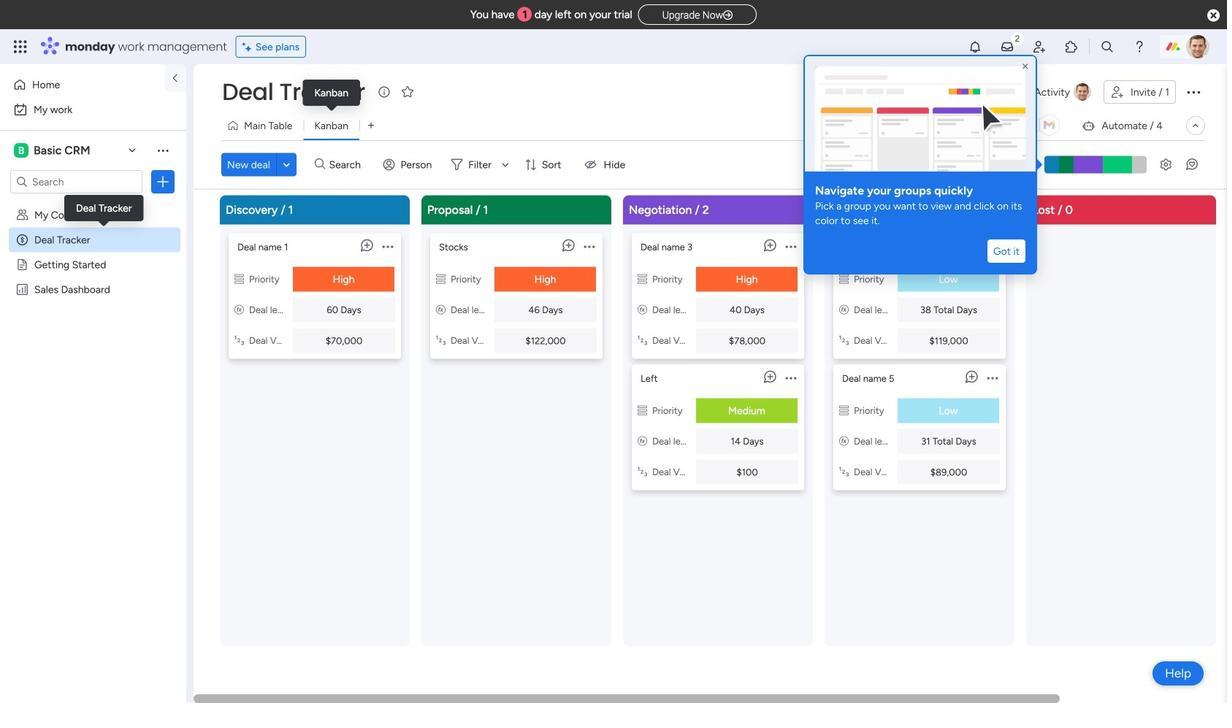 Task type: describe. For each thing, give the bounding box(es) containing it.
0 vertical spatial option
[[9, 73, 156, 96]]

2 horizontal spatial options image
[[786, 233, 797, 260]]

select product image
[[13, 39, 28, 54]]

0 horizontal spatial list box
[[0, 200, 186, 499]]

Search field
[[325, 154, 369, 175]]

1 v2 function small outline image from the left
[[638, 304, 647, 316]]

terry turtle image
[[1186, 35, 1210, 58]]

2 image
[[1011, 30, 1024, 46]]

1 vertical spatial option
[[9, 98, 178, 121]]

lottie animation element
[[804, 55, 1037, 177]]

1 vertical spatial v2 small numbers digit column outline image
[[839, 466, 849, 478]]

update feed image
[[1000, 39, 1015, 54]]

Search in workspace field
[[31, 174, 122, 190]]

v2 function small outline image for v2 status outline image
[[638, 436, 647, 447]]

show board description image
[[375, 85, 393, 99]]

notifications image
[[968, 39, 983, 54]]

2 vertical spatial option
[[0, 202, 186, 205]]

search everything image
[[1100, 39, 1115, 54]]

close image
[[1020, 61, 1032, 72]]

dapulse rightstroke image
[[723, 10, 733, 21]]

angle down image
[[283, 159, 290, 170]]

v2 status outline image for middle options image
[[235, 274, 244, 285]]

lottie animation image
[[805, 56, 1036, 172]]

v2 status outline image for bottommost options icon
[[436, 274, 446, 285]]



Task type: vqa. For each thing, say whether or not it's contained in the screenshot.
list box
yes



Task type: locate. For each thing, give the bounding box(es) containing it.
v2 small numbers digit column outline image
[[436, 335, 446, 347], [638, 335, 647, 347], [839, 335, 849, 347], [638, 466, 647, 478]]

v2 status outline image
[[235, 274, 244, 285], [436, 274, 446, 285], [638, 274, 647, 285], [839, 274, 849, 285], [839, 405, 849, 417]]

option
[[9, 73, 156, 96], [9, 98, 178, 121], [0, 202, 186, 205]]

dapulse close image
[[1208, 8, 1220, 23]]

1 horizontal spatial options image
[[1185, 83, 1203, 101]]

None field
[[218, 77, 369, 107]]

v2 function small outline image
[[638, 304, 647, 316], [839, 304, 849, 316]]

v2 search image
[[315, 156, 325, 173]]

1 horizontal spatial v2 function small outline image
[[839, 304, 849, 316]]

options image
[[1185, 83, 1203, 101], [584, 233, 595, 260]]

heading
[[815, 183, 1026, 199]]

0 horizontal spatial options image
[[584, 233, 595, 260]]

public dashboard image
[[15, 283, 29, 297]]

list box
[[0, 200, 186, 499], [632, 228, 804, 491], [834, 228, 1006, 491]]

1 horizontal spatial list box
[[632, 228, 804, 491]]

collapse board header image
[[1190, 120, 1202, 132]]

workspace image
[[14, 142, 28, 159]]

options image
[[156, 175, 170, 189], [382, 233, 393, 260], [786, 233, 797, 260]]

arrow down image
[[497, 156, 514, 173]]

v2 function small outline image for v2 status outline icon for bottommost options icon
[[436, 304, 446, 316]]

0 vertical spatial options image
[[1185, 83, 1203, 101]]

see plans image
[[242, 39, 255, 55]]

public board image
[[15, 258, 29, 272]]

add view image
[[368, 120, 374, 131]]

row group
[[217, 195, 1227, 695]]

v2 status outline image
[[638, 405, 647, 417]]

2 horizontal spatial list box
[[834, 228, 1006, 491]]

1 horizontal spatial v2 small numbers digit column outline image
[[839, 466, 849, 478]]

0 vertical spatial v2 small numbers digit column outline image
[[235, 335, 244, 347]]

v2 function small outline image for v2 status outline icon related to middle options image
[[235, 304, 244, 316]]

0 horizontal spatial v2 small numbers digit column outline image
[[235, 335, 244, 347]]

0 horizontal spatial options image
[[156, 175, 170, 189]]

v2 status outline image for right options image
[[638, 274, 647, 285]]

0 horizontal spatial v2 function small outline image
[[638, 304, 647, 316]]

1 vertical spatial options image
[[584, 233, 595, 260]]

1 horizontal spatial options image
[[382, 233, 393, 260]]

2 v2 function small outline image from the left
[[839, 304, 849, 316]]

add to favorites image
[[400, 84, 415, 99]]

board activity image
[[1074, 83, 1091, 101]]

monday marketplace image
[[1064, 39, 1079, 54]]

v2 small numbers digit column outline image
[[235, 335, 244, 347], [839, 466, 849, 478]]

workspace selection element
[[14, 142, 93, 159]]

help image
[[1132, 39, 1147, 54]]

v2 function small outline image
[[235, 304, 244, 316], [436, 304, 446, 316], [638, 436, 647, 447], [839, 436, 849, 447]]

workspace options image
[[156, 143, 170, 158]]

invite members image
[[1032, 39, 1047, 54]]



